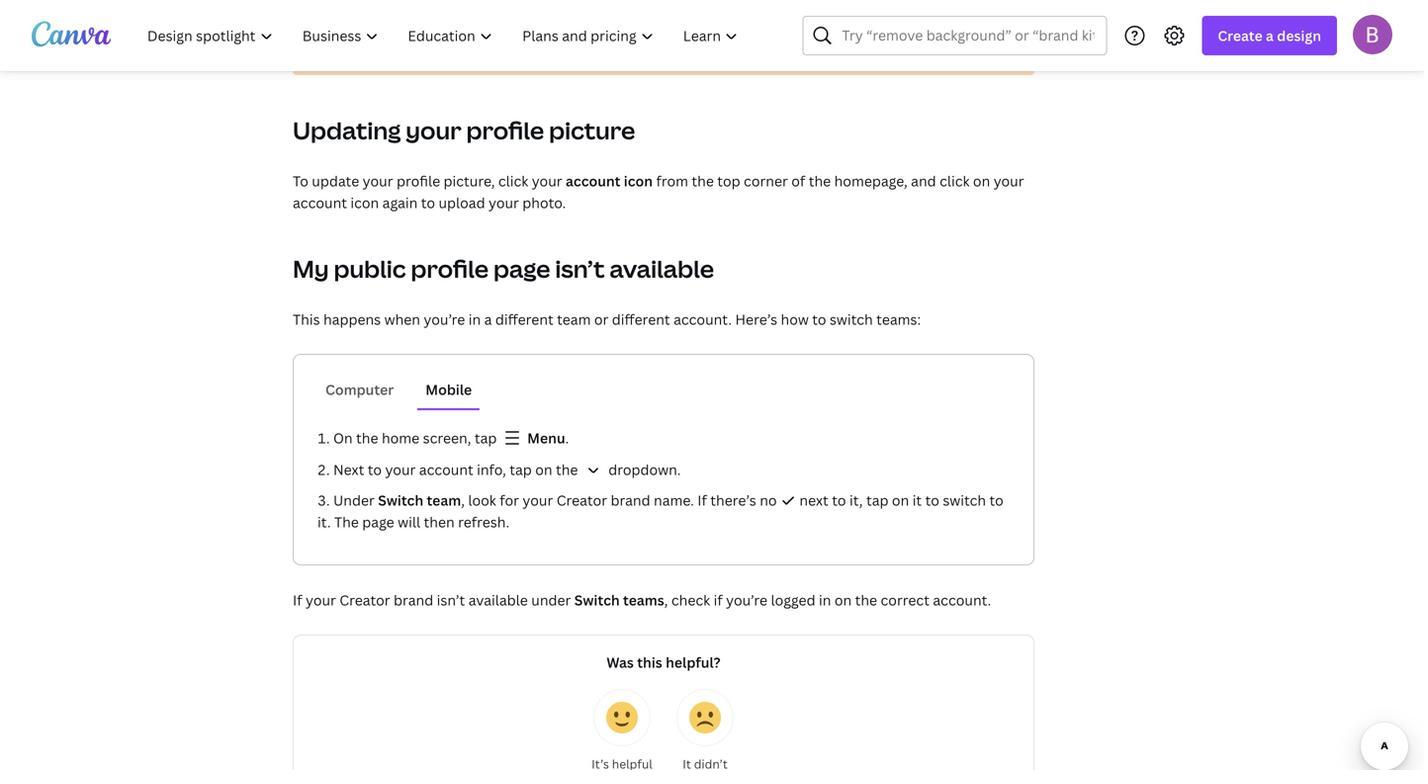 Task type: locate. For each thing, give the bounding box(es) containing it.
on
[[333, 429, 353, 448]]

1 horizontal spatial switch
[[575, 591, 620, 610]]

account
[[566, 172, 621, 190], [293, 193, 347, 212], [419, 461, 474, 479]]

page down photo. at the left top of the page
[[494, 253, 551, 285]]

tap up info, at the bottom left of the page
[[475, 429, 497, 448]]

0 vertical spatial brand
[[611, 491, 651, 510]]

to inside from the top corner of the homepage, and click on your account icon again to upload your photo.
[[421, 193, 435, 212]]

of
[[792, 172, 806, 190]]

from
[[656, 172, 689, 190]]

1 horizontal spatial isn't
[[555, 253, 605, 285]]

your down the it.
[[306, 591, 336, 610]]

2 vertical spatial account
[[419, 461, 474, 479]]

2 vertical spatial tap
[[867, 491, 889, 510]]

icon left again
[[351, 193, 379, 212]]

isn't for page
[[555, 253, 605, 285]]

switch right it
[[943, 491, 987, 510]]

on right and
[[973, 172, 991, 190]]

profile for public
[[411, 253, 489, 285]]

it.
[[318, 513, 331, 532]]

0 horizontal spatial creator
[[340, 591, 390, 610]]

correct
[[881, 591, 930, 610]]

screen,
[[423, 429, 471, 448]]

icon left "from"
[[624, 172, 653, 190]]

page
[[494, 253, 551, 285], [362, 513, 394, 532]]

profile
[[467, 114, 544, 146], [397, 172, 440, 190], [411, 253, 489, 285]]

creator down .
[[557, 491, 608, 510]]

switch left teams: at the top right
[[830, 310, 873, 329]]

the left top at the top of page
[[692, 172, 714, 190]]

1 horizontal spatial available
[[610, 253, 714, 285]]

1 click from the left
[[499, 172, 529, 190]]

1 vertical spatial switch
[[943, 491, 987, 510]]

refresh.
[[458, 513, 510, 532]]

a left design
[[1266, 26, 1274, 45]]

1 horizontal spatial click
[[940, 172, 970, 190]]

under switch team , look for your creator brand name. if there's no
[[333, 491, 781, 510]]

the
[[692, 172, 714, 190], [809, 172, 831, 190], [356, 429, 378, 448], [556, 461, 578, 479], [855, 591, 878, 610]]

click up photo. at the left top of the page
[[499, 172, 529, 190]]

on left it
[[892, 491, 910, 510]]

2 horizontal spatial account
[[566, 172, 621, 190]]

0 horizontal spatial if
[[293, 591, 302, 610]]

you're right when
[[424, 310, 465, 329]]

on inside next to it, tap on it to switch to it. the page will then refresh.
[[892, 491, 910, 510]]

0 horizontal spatial brand
[[394, 591, 434, 610]]

to
[[421, 193, 435, 212], [813, 310, 827, 329], [368, 461, 382, 479], [832, 491, 846, 510], [926, 491, 940, 510], [990, 491, 1004, 510]]

account.
[[674, 310, 732, 329], [933, 591, 992, 610]]

different down my public profile page isn't available
[[496, 310, 554, 329]]

click right and
[[940, 172, 970, 190]]

top level navigation element
[[135, 16, 755, 55]]

your up again
[[363, 172, 393, 190]]

click
[[499, 172, 529, 190], [940, 172, 970, 190]]

profile up again
[[397, 172, 440, 190]]

isn't up the or
[[555, 253, 605, 285]]

your right for
[[523, 491, 553, 510]]

1 vertical spatial icon
[[351, 193, 379, 212]]

tap right it,
[[867, 491, 889, 510]]

photo.
[[523, 193, 566, 212]]

teams
[[623, 591, 665, 610]]

profile up the to update your profile picture, click your account icon
[[467, 114, 544, 146]]

switch inside next to it, tap on it to switch to it. the page will then refresh.
[[943, 491, 987, 510]]

1 horizontal spatial in
[[819, 591, 832, 610]]

, left check
[[665, 591, 668, 610]]

isn't
[[555, 253, 605, 285], [437, 591, 465, 610]]

1 vertical spatial isn't
[[437, 591, 465, 610]]

0 horizontal spatial account
[[293, 193, 347, 212]]

1 horizontal spatial account.
[[933, 591, 992, 610]]

1 horizontal spatial different
[[612, 310, 670, 329]]

on right the logged
[[835, 591, 852, 610]]

different
[[496, 310, 554, 329], [612, 310, 670, 329]]

account inside from the top corner of the homepage, and click on your account icon again to upload your photo.
[[293, 193, 347, 212]]

0 horizontal spatial in
[[469, 310, 481, 329]]

no
[[760, 491, 777, 510]]

0 vertical spatial ,
[[461, 491, 465, 510]]

bob builder image
[[1353, 15, 1393, 54]]

2 click from the left
[[940, 172, 970, 190]]

0 vertical spatial switch
[[378, 491, 424, 510]]

2 vertical spatial profile
[[411, 253, 489, 285]]

0 horizontal spatial switch
[[378, 491, 424, 510]]

switch right under
[[575, 591, 620, 610]]

0 vertical spatial page
[[494, 253, 551, 285]]

icon
[[624, 172, 653, 190], [351, 193, 379, 212]]

0 horizontal spatial you're
[[424, 310, 465, 329]]

for
[[500, 491, 519, 510]]

you're
[[424, 310, 465, 329], [726, 591, 768, 610]]

0 vertical spatial team
[[557, 310, 591, 329]]

creator down the
[[340, 591, 390, 610]]

available for page
[[610, 253, 714, 285]]

updating
[[293, 114, 401, 146]]

1 vertical spatial in
[[819, 591, 832, 610]]

account down update
[[293, 193, 347, 212]]

tap right info, at the bottom left of the page
[[510, 461, 532, 479]]

from the top corner of the homepage, and click on your account icon again to upload your photo.
[[293, 172, 1025, 212]]

0 vertical spatial a
[[1266, 26, 1274, 45]]

name.
[[654, 491, 694, 510]]

happens
[[324, 310, 381, 329]]

0 horizontal spatial tap
[[475, 429, 497, 448]]

team up then
[[427, 491, 461, 510]]

0 horizontal spatial click
[[499, 172, 529, 190]]

was this helpful?
[[607, 653, 721, 672]]

0 horizontal spatial isn't
[[437, 591, 465, 610]]

in right the logged
[[819, 591, 832, 610]]

1 vertical spatial if
[[293, 591, 302, 610]]

0 vertical spatial if
[[698, 491, 707, 510]]

, left look
[[461, 491, 465, 510]]

1 vertical spatial account
[[293, 193, 347, 212]]

0 vertical spatial profile
[[467, 114, 544, 146]]

1 vertical spatial brand
[[394, 591, 434, 610]]

available
[[610, 253, 714, 285], [469, 591, 528, 610]]

0 vertical spatial icon
[[624, 172, 653, 190]]

2 horizontal spatial tap
[[867, 491, 889, 510]]

dropdown.
[[609, 461, 681, 479]]

the down .
[[556, 461, 578, 479]]

switch
[[378, 491, 424, 510], [575, 591, 620, 610]]

1 horizontal spatial creator
[[557, 491, 608, 510]]

your down the to update your profile picture, click your account icon
[[489, 193, 519, 212]]

creator
[[557, 491, 608, 510], [340, 591, 390, 610]]

will
[[398, 513, 421, 532]]

1 horizontal spatial account
[[419, 461, 474, 479]]

a down my public profile page isn't available
[[484, 310, 492, 329]]

0 vertical spatial isn't
[[555, 253, 605, 285]]

you're right if
[[726, 591, 768, 610]]

1 horizontal spatial icon
[[624, 172, 653, 190]]

1 horizontal spatial brand
[[611, 491, 651, 510]]

on
[[973, 172, 991, 190], [535, 461, 553, 479], [892, 491, 910, 510], [835, 591, 852, 610]]

0 horizontal spatial a
[[484, 310, 492, 329]]

if your creator brand isn't available under switch teams , check if you're logged in on the correct account.
[[293, 591, 992, 610]]

account. right correct
[[933, 591, 992, 610]]

if
[[698, 491, 707, 510], [293, 591, 302, 610]]

brand
[[611, 491, 651, 510], [394, 591, 434, 610]]

1 horizontal spatial page
[[494, 253, 551, 285]]

create a design
[[1218, 26, 1322, 45]]

0 horizontal spatial page
[[362, 513, 394, 532]]

2 different from the left
[[612, 310, 670, 329]]

logged
[[771, 591, 816, 610]]

switch up will
[[378, 491, 424, 510]]

next to it, tap on it to switch to it. the page will then refresh.
[[318, 491, 1004, 532]]

isn't down then
[[437, 591, 465, 610]]

home
[[382, 429, 420, 448]]

different right the or
[[612, 310, 670, 329]]

0 vertical spatial you're
[[424, 310, 465, 329]]

1 horizontal spatial switch
[[943, 491, 987, 510]]

team
[[557, 310, 591, 329], [427, 491, 461, 510]]

1 vertical spatial available
[[469, 591, 528, 610]]

0 horizontal spatial switch
[[830, 310, 873, 329]]

1 vertical spatial team
[[427, 491, 461, 510]]

0 horizontal spatial available
[[469, 591, 528, 610]]

1 vertical spatial tap
[[510, 461, 532, 479]]

1 vertical spatial switch
[[575, 591, 620, 610]]

1 horizontal spatial if
[[698, 491, 707, 510]]

in down my public profile page isn't available
[[469, 310, 481, 329]]

,
[[461, 491, 465, 510], [665, 591, 668, 610]]

on down 'menu'
[[535, 461, 553, 479]]

1 vertical spatial ,
[[665, 591, 668, 610]]

0 horizontal spatial different
[[496, 310, 554, 329]]

page left will
[[362, 513, 394, 532]]

menu
[[524, 429, 566, 448]]

0 vertical spatial account.
[[674, 310, 732, 329]]

1 horizontal spatial ,
[[665, 591, 668, 610]]

computer
[[326, 380, 394, 399]]

1 vertical spatial you're
[[726, 591, 768, 610]]

this
[[293, 310, 320, 329]]

in
[[469, 310, 481, 329], [819, 591, 832, 610]]

tap
[[475, 429, 497, 448], [510, 461, 532, 479], [867, 491, 889, 510]]

your
[[406, 114, 462, 146], [363, 172, 393, 190], [532, 172, 563, 190], [994, 172, 1025, 190], [489, 193, 519, 212], [385, 461, 416, 479], [523, 491, 553, 510], [306, 591, 336, 610]]

it
[[913, 491, 922, 510]]

0 vertical spatial available
[[610, 253, 714, 285]]

available up this happens when you're in a different team or different account. here's how to switch teams:
[[610, 253, 714, 285]]

was
[[607, 653, 634, 672]]

account down "picture"
[[566, 172, 621, 190]]

1 horizontal spatial a
[[1266, 26, 1274, 45]]

next
[[800, 491, 829, 510]]

brand down will
[[394, 591, 434, 610]]

mobile button
[[418, 371, 480, 409]]

profile down upload
[[411, 253, 489, 285]]

a
[[1266, 26, 1274, 45], [484, 310, 492, 329]]

account down screen,
[[419, 461, 474, 479]]

check
[[672, 591, 711, 610]]

1 vertical spatial a
[[484, 310, 492, 329]]

0 horizontal spatial icon
[[351, 193, 379, 212]]

0 horizontal spatial account.
[[674, 310, 732, 329]]

switch
[[830, 310, 873, 329], [943, 491, 987, 510]]

1 vertical spatial page
[[362, 513, 394, 532]]

tap inside next to it, tap on it to switch to it. the page will then refresh.
[[867, 491, 889, 510]]

team left the or
[[557, 310, 591, 329]]

brand down "dropdown."
[[611, 491, 651, 510]]

available left under
[[469, 591, 528, 610]]

account. left here's
[[674, 310, 732, 329]]

your down the home
[[385, 461, 416, 479]]

or
[[595, 310, 609, 329]]



Task type: describe. For each thing, give the bounding box(es) containing it.
Try "remove background" or "brand kit" search field
[[842, 17, 1095, 54]]

the right on
[[356, 429, 378, 448]]

and
[[911, 172, 937, 190]]

under
[[532, 591, 571, 610]]

0 vertical spatial tap
[[475, 429, 497, 448]]

1 vertical spatial account.
[[933, 591, 992, 610]]

when
[[384, 310, 420, 329]]

my
[[293, 253, 329, 285]]

isn't for brand
[[437, 591, 465, 610]]

1 different from the left
[[496, 310, 554, 329]]

under
[[333, 491, 375, 510]]

info,
[[477, 461, 506, 479]]

your up photo. at the left top of the page
[[532, 172, 563, 190]]

my public profile page isn't available
[[293, 253, 714, 285]]

your right and
[[994, 172, 1025, 190]]

🙂 image
[[607, 702, 638, 734]]

0 vertical spatial switch
[[830, 310, 873, 329]]

😔 image
[[690, 702, 721, 734]]

0 vertical spatial creator
[[557, 491, 608, 510]]

to update your profile picture, click your account icon
[[293, 172, 653, 190]]

to
[[293, 172, 309, 190]]

profile for your
[[467, 114, 544, 146]]

0 vertical spatial in
[[469, 310, 481, 329]]

there's
[[711, 491, 757, 510]]

picture,
[[444, 172, 495, 190]]

1 horizontal spatial tap
[[510, 461, 532, 479]]

1 horizontal spatial you're
[[726, 591, 768, 610]]

upload
[[439, 193, 485, 212]]

.
[[566, 429, 569, 448]]

the
[[334, 513, 359, 532]]

next to your account info, tap on the
[[333, 461, 582, 479]]

picture
[[549, 114, 636, 146]]

1 horizontal spatial team
[[557, 310, 591, 329]]

this happens when you're in a different team or different account. here's how to switch teams:
[[293, 310, 921, 329]]

top
[[718, 172, 741, 190]]

then
[[424, 513, 455, 532]]

0 horizontal spatial ,
[[461, 491, 465, 510]]

0 horizontal spatial team
[[427, 491, 461, 510]]

computer button
[[318, 371, 402, 409]]

mobile
[[426, 380, 472, 399]]

the right of
[[809, 172, 831, 190]]

look
[[468, 491, 496, 510]]

helpful?
[[666, 653, 721, 672]]

how
[[781, 310, 809, 329]]

again
[[383, 193, 418, 212]]

1 vertical spatial profile
[[397, 172, 440, 190]]

it,
[[850, 491, 863, 510]]

on the home screen, tap
[[333, 429, 500, 448]]

create a design button
[[1202, 16, 1338, 55]]

icon inside from the top corner of the homepage, and click on your account icon again to upload your photo.
[[351, 193, 379, 212]]

homepage,
[[835, 172, 908, 190]]

next
[[333, 461, 364, 479]]

updating your profile picture
[[293, 114, 636, 146]]

this
[[637, 653, 663, 672]]

design
[[1278, 26, 1322, 45]]

if
[[714, 591, 723, 610]]

available for brand
[[469, 591, 528, 610]]

the left correct
[[855, 591, 878, 610]]

corner
[[744, 172, 788, 190]]

your up the picture,
[[406, 114, 462, 146]]

click inside from the top corner of the homepage, and click on your account icon again to upload your photo.
[[940, 172, 970, 190]]

0 vertical spatial account
[[566, 172, 621, 190]]

1 vertical spatial creator
[[340, 591, 390, 610]]

a inside dropdown button
[[1266, 26, 1274, 45]]

create
[[1218, 26, 1263, 45]]

update
[[312, 172, 359, 190]]

page inside next to it, tap on it to switch to it. the page will then refresh.
[[362, 513, 394, 532]]

public
[[334, 253, 406, 285]]

teams:
[[877, 310, 921, 329]]

here's
[[736, 310, 778, 329]]

on inside from the top corner of the homepage, and click on your account icon again to upload your photo.
[[973, 172, 991, 190]]



Task type: vqa. For each thing, say whether or not it's contained in the screenshot.
the brand
yes



